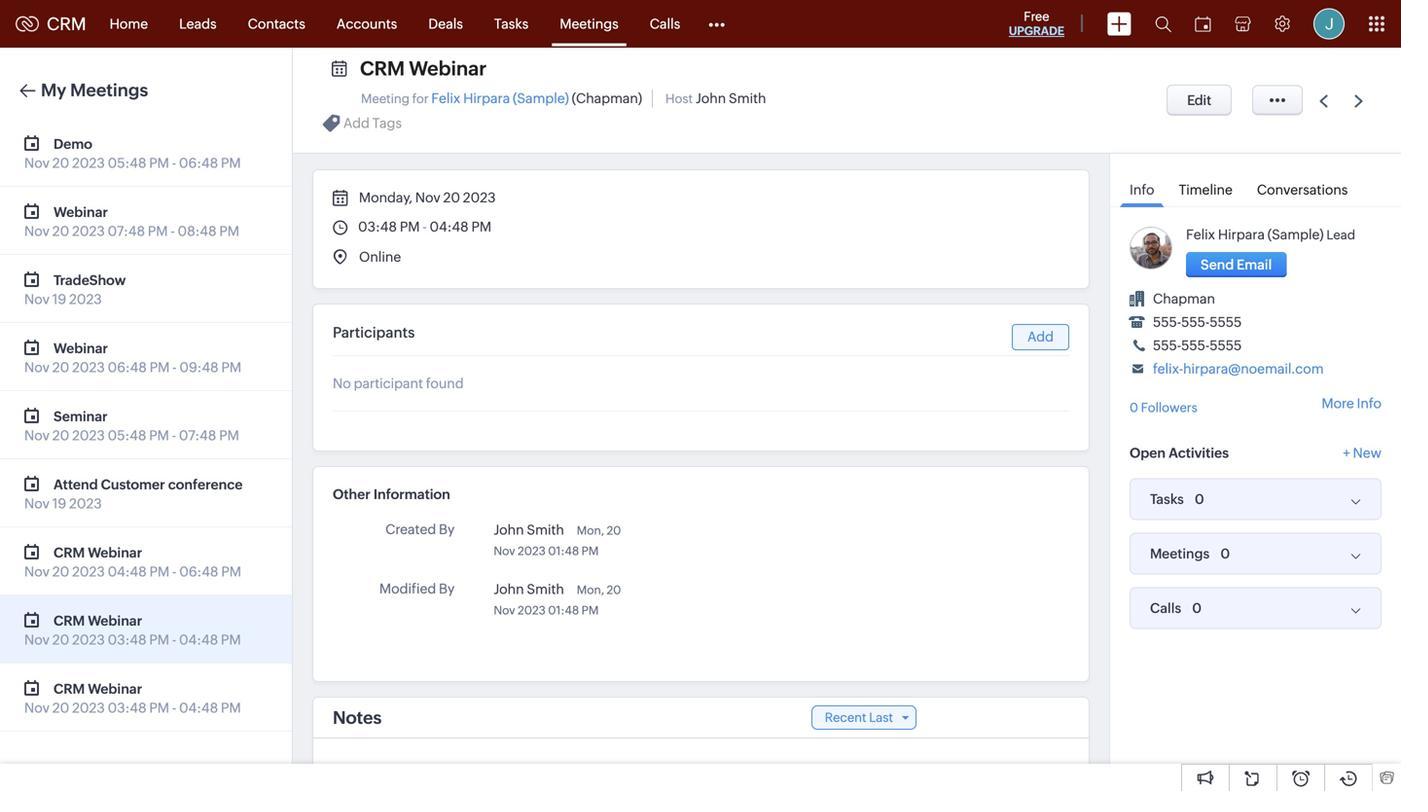 Task type: describe. For each thing, give the bounding box(es) containing it.
host john smith
[[666, 91, 766, 106]]

deals
[[429, 16, 463, 32]]

timeline
[[1179, 182, 1233, 198]]

0 for calls
[[1193, 601, 1202, 616]]

no participant found
[[333, 376, 464, 391]]

more info
[[1322, 395, 1382, 411]]

john for created by
[[494, 522, 524, 538]]

host
[[666, 91, 693, 106]]

new
[[1353, 445, 1382, 461]]

profile element
[[1302, 0, 1357, 47]]

20 inside 'webinar nov 20 2023 07:48 pm - 08:48 pm'
[[52, 223, 69, 239]]

create menu element
[[1096, 0, 1144, 47]]

felix hirpara (sample) lead
[[1186, 227, 1356, 242]]

19 inside tradeshow nov 19 2023
[[52, 292, 66, 307]]

0 vertical spatial smith
[[729, 91, 766, 106]]

(chapman)
[[572, 91, 642, 106]]

hirpara@noemail.com
[[1184, 361, 1324, 377]]

customer
[[101, 477, 165, 492]]

0 horizontal spatial calls
[[650, 16, 681, 32]]

tasks link
[[479, 0, 544, 47]]

webinar nov 20 2023 06:48 pm - 09:48 pm
[[24, 341, 241, 375]]

notes
[[333, 708, 382, 728]]

smith for created by
[[527, 522, 564, 538]]

tradeshow
[[54, 273, 126, 288]]

my
[[41, 80, 66, 100]]

home link
[[94, 0, 164, 47]]

0 horizontal spatial (sample)
[[513, 91, 569, 106]]

open activities
[[1130, 445, 1229, 461]]

- inside crm webinar nov 20 2023 04:48 pm - 06:48 pm
[[172, 564, 177, 580]]

01:48 for modified by
[[548, 604, 579, 617]]

next record image
[[1355, 95, 1367, 108]]

free
[[1024, 9, 1050, 24]]

free upgrade
[[1009, 9, 1065, 37]]

by for modified by
[[439, 581, 455, 597]]

created by
[[385, 522, 455, 537]]

mon, for modified by
[[577, 584, 604, 597]]

leads
[[179, 16, 217, 32]]

09:48
[[179, 360, 219, 375]]

more info link
[[1322, 395, 1382, 411]]

seminar nov 20 2023 05:48 pm - 07:48 pm
[[24, 409, 239, 443]]

1 horizontal spatial felix hirpara (sample) link
[[1186, 227, 1324, 242]]

1 horizontal spatial tasks
[[1150, 492, 1184, 507]]

seminar
[[54, 409, 108, 424]]

more
[[1322, 395, 1355, 411]]

2023 inside 'webinar nov 20 2023 07:48 pm - 08:48 pm'
[[72, 223, 105, 239]]

0 vertical spatial john
[[696, 91, 726, 106]]

profile image
[[1314, 8, 1345, 39]]

1 vertical spatial hirpara
[[1218, 227, 1265, 242]]

20 inside webinar nov 20 2023 06:48 pm - 09:48 pm
[[52, 360, 69, 375]]

meeting for felix hirpara (sample) (chapman)
[[361, 91, 642, 106]]

- inside demo nov 20 2023 05:48 pm - 06:48 pm
[[172, 155, 176, 171]]

leads link
[[164, 0, 232, 47]]

attend
[[54, 477, 98, 492]]

0 for meetings
[[1221, 546, 1230, 562]]

0 vertical spatial tasks
[[494, 16, 529, 32]]

06:48 inside webinar nov 20 2023 06:48 pm - 09:48 pm
[[108, 360, 147, 375]]

crm webinar nov 20 2023 04:48 pm - 06:48 pm
[[24, 545, 241, 580]]

03:48 pm - 04:48 pm
[[358, 219, 492, 235]]

accounts
[[337, 16, 397, 32]]

home
[[110, 16, 148, 32]]

20 inside crm webinar nov 20 2023 04:48 pm - 06:48 pm
[[52, 564, 69, 580]]

felix-
[[1153, 361, 1184, 377]]

deals link
[[413, 0, 479, 47]]

08:48
[[178, 223, 217, 239]]

previous record image
[[1320, 95, 1329, 108]]

- inside webinar nov 20 2023 06:48 pm - 09:48 pm
[[172, 360, 177, 375]]

other
[[333, 487, 371, 502]]

logo image
[[16, 16, 39, 32]]

info link
[[1120, 168, 1165, 207]]

nov inside tradeshow nov 19 2023
[[24, 292, 50, 307]]

2023 inside tradeshow nov 19 2023
[[69, 292, 102, 307]]

created
[[385, 522, 436, 537]]

2023 inside crm webinar nov 20 2023 04:48 pm - 06:48 pm
[[72, 564, 105, 580]]

+
[[1344, 445, 1351, 461]]

accounts link
[[321, 0, 413, 47]]

add for add
[[1028, 329, 1054, 345]]

2 555-555-5555 from the top
[[1153, 338, 1242, 353]]

01:48 for created by
[[548, 545, 579, 558]]

add tags
[[343, 115, 402, 131]]

2023 inside attend customer conference nov 19 2023
[[69, 496, 102, 511]]

tradeshow nov 19 2023
[[24, 273, 126, 307]]

monday, nov 20 2023
[[356, 190, 496, 205]]

1 vertical spatial 03:48
[[108, 632, 147, 648]]

calendar image
[[1195, 16, 1212, 32]]

meeting
[[361, 91, 410, 106]]

crm webinar
[[360, 57, 487, 80]]

20 inside seminar nov 20 2023 05:48 pm - 07:48 pm
[[52, 428, 69, 443]]

mon, 20 nov 2023 01:48 pm for created by
[[494, 524, 621, 558]]

2023 inside demo nov 20 2023 05:48 pm - 06:48 pm
[[72, 155, 105, 171]]

felix-hirpara@noemail.com link
[[1153, 361, 1324, 377]]

webinar inside 'webinar nov 20 2023 07:48 pm - 08:48 pm'
[[54, 204, 108, 220]]

contacts
[[248, 16, 305, 32]]

05:48 for demo
[[108, 155, 146, 171]]



Task type: vqa. For each thing, say whether or not it's contained in the screenshot.
"Details" within Company Details LINK
no



Task type: locate. For each thing, give the bounding box(es) containing it.
1 horizontal spatial calls
[[1150, 601, 1182, 616]]

19 down 'attend'
[[52, 496, 66, 511]]

webinar nov 20 2023 07:48 pm - 08:48 pm
[[24, 204, 239, 239]]

0 horizontal spatial hirpara
[[463, 91, 510, 106]]

0 vertical spatial 03:48
[[358, 219, 397, 235]]

contacts link
[[232, 0, 321, 47]]

5555
[[1210, 314, 1242, 330], [1210, 338, 1242, 353]]

1 vertical spatial tasks
[[1150, 492, 1184, 507]]

nov inside 'webinar nov 20 2023 07:48 pm - 08:48 pm'
[[24, 223, 50, 239]]

felix-hirpara@noemail.com
[[1153, 361, 1324, 377]]

last
[[869, 711, 894, 725]]

conversations
[[1257, 182, 1348, 198]]

demo nov 20 2023 05:48 pm - 06:48 pm
[[24, 136, 241, 171]]

03:48
[[358, 219, 397, 235], [108, 632, 147, 648], [108, 700, 147, 716]]

john
[[696, 91, 726, 106], [494, 522, 524, 538], [494, 582, 524, 597]]

open
[[1130, 445, 1166, 461]]

activities
[[1169, 445, 1229, 461]]

1 vertical spatial meetings
[[70, 80, 148, 100]]

online
[[359, 249, 401, 265]]

webinar inside webinar nov 20 2023 06:48 pm - 09:48 pm
[[54, 341, 108, 356]]

0 vertical spatial felix
[[431, 91, 461, 106]]

crm inside crm webinar nov 20 2023 04:48 pm - 06:48 pm
[[54, 545, 85, 561]]

1 vertical spatial john smith
[[494, 582, 564, 597]]

modified by
[[379, 581, 455, 597]]

1 vertical spatial 06:48
[[108, 360, 147, 375]]

2 horizontal spatial meetings
[[1150, 546, 1210, 562]]

2 5555 from the top
[[1210, 338, 1242, 353]]

2 vertical spatial meetings
[[1150, 546, 1210, 562]]

chapman
[[1153, 291, 1216, 307]]

felix right for
[[431, 91, 461, 106]]

2023 inside seminar nov 20 2023 05:48 pm - 07:48 pm
[[72, 428, 105, 443]]

crm webinar nov 20 2023 03:48 pm - 04:48 pm
[[24, 613, 241, 648], [24, 681, 241, 716]]

0 followers
[[1130, 401, 1198, 415]]

search image
[[1155, 16, 1172, 32]]

crm link
[[16, 14, 86, 34]]

found
[[426, 376, 464, 391]]

0 vertical spatial felix hirpara (sample) link
[[431, 91, 569, 106]]

hirpara down timeline
[[1218, 227, 1265, 242]]

timeline link
[[1169, 168, 1243, 206]]

1 vertical spatial add
[[1028, 329, 1054, 345]]

1 vertical spatial by
[[439, 581, 455, 597]]

06:48 down 'conference'
[[179, 564, 219, 580]]

2 mon, from the top
[[577, 584, 604, 597]]

1 19 from the top
[[52, 292, 66, 307]]

0 vertical spatial (sample)
[[513, 91, 569, 106]]

mon, for created by
[[577, 524, 604, 537]]

2 vertical spatial 06:48
[[179, 564, 219, 580]]

1 vertical spatial felix hirpara (sample) link
[[1186, 227, 1324, 242]]

john smith for created by
[[494, 522, 564, 538]]

nov inside webinar nov 20 2023 06:48 pm - 09:48 pm
[[24, 360, 50, 375]]

2 by from the top
[[439, 581, 455, 597]]

0 vertical spatial 555-555-5555
[[1153, 314, 1242, 330]]

lead
[[1327, 228, 1356, 242]]

calls
[[650, 16, 681, 32], [1150, 601, 1182, 616]]

05:48 up customer on the left bottom of page
[[108, 428, 146, 443]]

meetings
[[560, 16, 619, 32], [70, 80, 148, 100], [1150, 546, 1210, 562]]

nov inside seminar nov 20 2023 05:48 pm - 07:48 pm
[[24, 428, 50, 443]]

felix down timeline
[[1186, 227, 1216, 242]]

555-
[[1153, 314, 1182, 330], [1182, 314, 1210, 330], [1153, 338, 1182, 353], [1182, 338, 1210, 353]]

2 01:48 from the top
[[548, 604, 579, 617]]

1 horizontal spatial info
[[1357, 395, 1382, 411]]

0 vertical spatial crm webinar nov 20 2023 03:48 pm - 04:48 pm
[[24, 613, 241, 648]]

0 vertical spatial 06:48
[[179, 155, 218, 171]]

- inside 'webinar nov 20 2023 07:48 pm - 08:48 pm'
[[171, 223, 175, 239]]

other information
[[333, 487, 450, 502]]

05:48
[[108, 155, 146, 171], [108, 428, 146, 443]]

1 horizontal spatial (sample)
[[1268, 227, 1324, 242]]

1 horizontal spatial meetings
[[560, 16, 619, 32]]

06:48
[[179, 155, 218, 171], [108, 360, 147, 375], [179, 564, 219, 580]]

felix hirpara (sample) link down the conversations
[[1186, 227, 1324, 242]]

07:48 up 'conference'
[[179, 428, 216, 443]]

1 vertical spatial mon, 20 nov 2023 01:48 pm
[[494, 584, 621, 617]]

0 horizontal spatial info
[[1130, 182, 1155, 198]]

1 vertical spatial mon,
[[577, 584, 604, 597]]

demo
[[54, 136, 92, 152]]

search element
[[1144, 0, 1184, 48]]

20 inside demo nov 20 2023 05:48 pm - 06:48 pm
[[52, 155, 69, 171]]

2 mon, 20 nov 2023 01:48 pm from the top
[[494, 584, 621, 617]]

info right more
[[1357, 395, 1382, 411]]

04:48
[[430, 219, 469, 235], [108, 564, 147, 580], [179, 632, 218, 648], [179, 700, 218, 716]]

conference
[[168, 477, 243, 492]]

1 crm webinar nov 20 2023 03:48 pm - 04:48 pm from the top
[[24, 613, 241, 648]]

20
[[52, 155, 69, 171], [443, 190, 460, 205], [52, 223, 69, 239], [52, 360, 69, 375], [52, 428, 69, 443], [607, 524, 621, 537], [52, 564, 69, 580], [607, 584, 621, 597], [52, 632, 69, 648], [52, 700, 69, 716]]

add link
[[1012, 324, 1070, 350]]

by right created
[[439, 522, 455, 537]]

555-555-5555 up felix-
[[1153, 338, 1242, 353]]

0 vertical spatial mon,
[[577, 524, 604, 537]]

felix hirpara (sample) link down tasks link
[[431, 91, 569, 106]]

0 vertical spatial 19
[[52, 292, 66, 307]]

1 vertical spatial crm webinar nov 20 2023 03:48 pm - 04:48 pm
[[24, 681, 241, 716]]

1 vertical spatial 05:48
[[108, 428, 146, 443]]

0 vertical spatial 05:48
[[108, 155, 146, 171]]

1 vertical spatial john
[[494, 522, 524, 538]]

mon, 20 nov 2023 01:48 pm
[[494, 524, 621, 558], [494, 584, 621, 617]]

1 vertical spatial calls
[[1150, 601, 1182, 616]]

0 vertical spatial add
[[343, 115, 370, 131]]

for
[[412, 91, 429, 106]]

by
[[439, 522, 455, 537], [439, 581, 455, 597]]

information
[[374, 487, 450, 502]]

0 vertical spatial 07:48
[[108, 223, 145, 239]]

recent
[[825, 711, 867, 725]]

555-555-5555 down "chapman"
[[1153, 314, 1242, 330]]

-
[[172, 155, 176, 171], [423, 219, 427, 235], [171, 223, 175, 239], [172, 360, 177, 375], [172, 428, 176, 443], [172, 564, 177, 580], [172, 632, 176, 648], [172, 700, 176, 716]]

2 05:48 from the top
[[108, 428, 146, 443]]

0 horizontal spatial 07:48
[[108, 223, 145, 239]]

my meetings
[[41, 80, 148, 100]]

0 vertical spatial 01:48
[[548, 545, 579, 558]]

john right host
[[696, 91, 726, 106]]

1 vertical spatial 555-555-5555
[[1153, 338, 1242, 353]]

1 5555 from the top
[[1210, 314, 1242, 330]]

1 mon, from the top
[[577, 524, 604, 537]]

Other Modules field
[[696, 8, 738, 39]]

06:48 up 08:48
[[179, 155, 218, 171]]

2 vertical spatial smith
[[527, 582, 564, 597]]

0 vertical spatial calls
[[650, 16, 681, 32]]

1 horizontal spatial 07:48
[[179, 428, 216, 443]]

nov inside demo nov 20 2023 05:48 pm - 06:48 pm
[[24, 155, 50, 171]]

john right 'modified by'
[[494, 582, 524, 597]]

2023
[[72, 155, 105, 171], [463, 190, 496, 205], [72, 223, 105, 239], [69, 292, 102, 307], [72, 360, 105, 375], [72, 428, 105, 443], [69, 496, 102, 511], [518, 545, 546, 558], [72, 564, 105, 580], [518, 604, 546, 617], [72, 632, 105, 648], [72, 700, 105, 716]]

add
[[343, 115, 370, 131], [1028, 329, 1054, 345]]

mon,
[[577, 524, 604, 537], [577, 584, 604, 597]]

monday,
[[359, 190, 413, 205]]

0 vertical spatial info
[[1130, 182, 1155, 198]]

0 horizontal spatial add
[[343, 115, 370, 131]]

no
[[333, 376, 351, 391]]

1 vertical spatial (sample)
[[1268, 227, 1324, 242]]

1 vertical spatial 5555
[[1210, 338, 1242, 353]]

1 horizontal spatial hirpara
[[1218, 227, 1265, 242]]

19
[[52, 292, 66, 307], [52, 496, 66, 511]]

by for created by
[[439, 522, 455, 537]]

add for add tags
[[343, 115, 370, 131]]

1 vertical spatial smith
[[527, 522, 564, 538]]

2 vertical spatial john
[[494, 582, 524, 597]]

smith for modified by
[[527, 582, 564, 597]]

1 01:48 from the top
[[548, 545, 579, 558]]

tags
[[372, 115, 402, 131]]

0 for tasks
[[1195, 492, 1205, 507]]

1 555-555-5555 from the top
[[1153, 314, 1242, 330]]

john smith
[[494, 522, 564, 538], [494, 582, 564, 597]]

0 vertical spatial mon, 20 nov 2023 01:48 pm
[[494, 524, 621, 558]]

None button
[[1167, 85, 1232, 116], [1186, 252, 1287, 277], [1167, 85, 1232, 116], [1186, 252, 1287, 277]]

2 19 from the top
[[52, 496, 66, 511]]

0 vertical spatial hirpara
[[463, 91, 510, 106]]

05:48 for seminar
[[108, 428, 146, 443]]

create menu image
[[1108, 12, 1132, 36]]

04:48 inside crm webinar nov 20 2023 04:48 pm - 06:48 pm
[[108, 564, 147, 580]]

0 horizontal spatial tasks
[[494, 16, 529, 32]]

hirpara right for
[[463, 91, 510, 106]]

1 vertical spatial 01:48
[[548, 604, 579, 617]]

2023 inside webinar nov 20 2023 06:48 pm - 09:48 pm
[[72, 360, 105, 375]]

modified
[[379, 581, 436, 597]]

07:48 up tradeshow
[[108, 223, 145, 239]]

participant
[[354, 376, 423, 391]]

1 horizontal spatial add
[[1028, 329, 1054, 345]]

1 horizontal spatial felix
[[1186, 227, 1216, 242]]

1 vertical spatial felix
[[1186, 227, 1216, 242]]

06:48 up seminar nov 20 2023 05:48 pm - 07:48 pm
[[108, 360, 147, 375]]

calls link
[[634, 0, 696, 47]]

5555 down "chapman"
[[1210, 314, 1242, 330]]

tasks down open activities
[[1150, 492, 1184, 507]]

- inside seminar nov 20 2023 05:48 pm - 07:48 pm
[[172, 428, 176, 443]]

2 john smith from the top
[[494, 582, 564, 597]]

2 crm webinar nov 20 2023 03:48 pm - 04:48 pm from the top
[[24, 681, 241, 716]]

john smith for modified by
[[494, 582, 564, 597]]

19 inside attend customer conference nov 19 2023
[[52, 496, 66, 511]]

0 vertical spatial john smith
[[494, 522, 564, 538]]

participants
[[333, 324, 415, 341]]

nov inside attend customer conference nov 19 2023
[[24, 496, 50, 511]]

webinar
[[409, 57, 487, 80], [54, 204, 108, 220], [54, 341, 108, 356], [88, 545, 142, 561], [88, 613, 142, 629], [88, 681, 142, 697]]

5555 up felix-hirpara@noemail.com link
[[1210, 338, 1242, 353]]

1 john smith from the top
[[494, 522, 564, 538]]

07:48 inside 'webinar nov 20 2023 07:48 pm - 08:48 pm'
[[108, 223, 145, 239]]

06:48 inside crm webinar nov 20 2023 04:48 pm - 06:48 pm
[[179, 564, 219, 580]]

conversations link
[[1248, 168, 1358, 206]]

0 vertical spatial 5555
[[1210, 314, 1242, 330]]

05:48 up 'webinar nov 20 2023 07:48 pm - 08:48 pm'
[[108, 155, 146, 171]]

john for modified by
[[494, 582, 524, 597]]

(sample) left (chapman)
[[513, 91, 569, 106]]

felix hirpara (sample) link
[[431, 91, 569, 106], [1186, 227, 1324, 242]]

1 mon, 20 nov 2023 01:48 pm from the top
[[494, 524, 621, 558]]

0
[[1130, 401, 1139, 415], [1195, 492, 1205, 507], [1221, 546, 1230, 562], [1193, 601, 1202, 616]]

0 vertical spatial meetings
[[560, 16, 619, 32]]

recent last
[[825, 711, 894, 725]]

0 vertical spatial by
[[439, 522, 455, 537]]

0 horizontal spatial felix
[[431, 91, 461, 106]]

1 vertical spatial info
[[1357, 395, 1382, 411]]

meetings link
[[544, 0, 634, 47]]

followers
[[1141, 401, 1198, 415]]

by right modified at the bottom
[[439, 581, 455, 597]]

05:48 inside seminar nov 20 2023 05:48 pm - 07:48 pm
[[108, 428, 146, 443]]

webinar inside crm webinar nov 20 2023 04:48 pm - 06:48 pm
[[88, 545, 142, 561]]

07:48
[[108, 223, 145, 239], [179, 428, 216, 443]]

mon, 20 nov 2023 01:48 pm for modified by
[[494, 584, 621, 617]]

attend customer conference nov 19 2023
[[24, 477, 243, 511]]

crm
[[47, 14, 86, 34], [360, 57, 405, 80], [54, 545, 85, 561], [54, 613, 85, 629], [54, 681, 85, 697]]

1 05:48 from the top
[[108, 155, 146, 171]]

19 down tradeshow
[[52, 292, 66, 307]]

tasks
[[494, 16, 529, 32], [1150, 492, 1184, 507]]

(sample) left lead
[[1268, 227, 1324, 242]]

0 horizontal spatial felix hirpara (sample) link
[[431, 91, 569, 106]]

info left timeline
[[1130, 182, 1155, 198]]

0 horizontal spatial meetings
[[70, 80, 148, 100]]

tasks right deals 'link'
[[494, 16, 529, 32]]

nov inside crm webinar nov 20 2023 04:48 pm - 06:48 pm
[[24, 564, 50, 580]]

john right "created by"
[[494, 522, 524, 538]]

06:48 inside demo nov 20 2023 05:48 pm - 06:48 pm
[[179, 155, 218, 171]]

1 vertical spatial 19
[[52, 496, 66, 511]]

upgrade
[[1009, 24, 1065, 37]]

1 by from the top
[[439, 522, 455, 537]]

+ new
[[1344, 445, 1382, 461]]

2 vertical spatial 03:48
[[108, 700, 147, 716]]

07:48 inside seminar nov 20 2023 05:48 pm - 07:48 pm
[[179, 428, 216, 443]]

1 vertical spatial 07:48
[[179, 428, 216, 443]]

smith
[[729, 91, 766, 106], [527, 522, 564, 538], [527, 582, 564, 597]]

05:48 inside demo nov 20 2023 05:48 pm - 06:48 pm
[[108, 155, 146, 171]]



